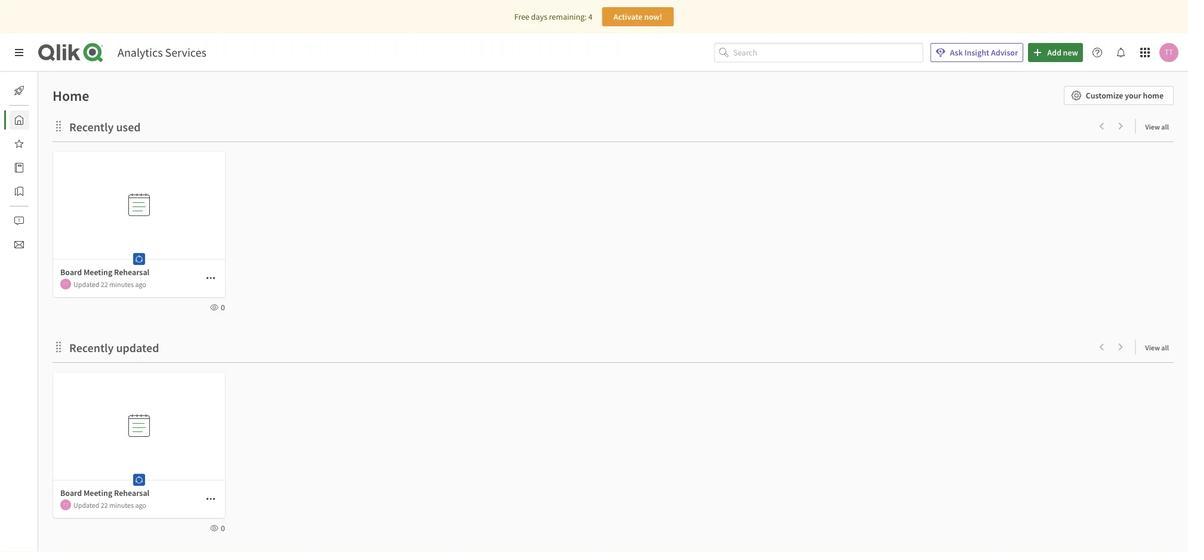 Task type: describe. For each thing, give the bounding box(es) containing it.
subscriptions image
[[14, 240, 24, 250]]

insight
[[965, 47, 989, 58]]

free days remaining: 4
[[514, 11, 593, 22]]

move collection image for recently used
[[53, 120, 64, 132]]

getting started image
[[14, 86, 24, 96]]

minutes for updated
[[109, 500, 134, 510]]

recently for recently used
[[69, 120, 114, 135]]

updated 22 minutes ago for updated
[[73, 500, 146, 510]]

catalog image
[[14, 163, 24, 173]]

home
[[1143, 90, 1164, 101]]

turtlespace element for recently updated
[[130, 470, 149, 490]]

home link
[[10, 110, 59, 130]]

add
[[1047, 47, 1061, 58]]

searchbar element
[[714, 43, 923, 62]]

22 for used
[[101, 280, 108, 289]]

alerts
[[38, 216, 58, 226]]

recently updated link
[[69, 341, 164, 356]]

terry turtle element for recently used
[[60, 279, 71, 290]]

view all link for recently updated
[[1145, 340, 1174, 355]]

ago for used
[[135, 280, 146, 289]]

0 for recently used
[[221, 302, 225, 313]]

all for recently used
[[1161, 122, 1169, 131]]

navigation pane element
[[0, 76, 65, 259]]

used
[[116, 120, 141, 135]]

0 vertical spatial terry turtle image
[[1159, 43, 1179, 62]]

your
[[1125, 90, 1141, 101]]

activate now!
[[614, 11, 662, 22]]

move collection image for recently updated
[[53, 341, 64, 353]]

view all link for recently used
[[1145, 119, 1174, 134]]

services
[[165, 45, 206, 60]]

home inside main content
[[53, 87, 89, 104]]

recently updated
[[69, 341, 159, 356]]

recently for recently updated
[[69, 341, 114, 356]]

catalog
[[38, 162, 65, 173]]

days
[[531, 11, 547, 22]]

new
[[1063, 47, 1078, 58]]

ask insight advisor button
[[930, 43, 1023, 62]]

view all for recently updated
[[1145, 343, 1169, 352]]

alerts image
[[14, 216, 24, 226]]

ask insight advisor
[[950, 47, 1018, 58]]

home image
[[14, 115, 24, 125]]

board meeting rehearsal for updated
[[60, 488, 150, 499]]

recently used link
[[69, 120, 145, 135]]

recently used
[[69, 120, 141, 135]]

activate now! link
[[602, 7, 674, 26]]

updated
[[116, 341, 159, 356]]

view for recently updated
[[1145, 343, 1160, 352]]

add new button
[[1028, 43, 1083, 62]]

more actions image for recently updated
[[206, 494, 216, 504]]



Task type: locate. For each thing, give the bounding box(es) containing it.
2 view from the top
[[1145, 343, 1160, 352]]

move collection image left recently updated
[[53, 341, 64, 353]]

1 vertical spatial this item has not been viewed in the last 28 days. element
[[208, 523, 225, 534]]

remaining:
[[549, 11, 587, 22]]

meeting
[[84, 267, 112, 278], [84, 488, 112, 499]]

1 vertical spatial move collection image
[[53, 341, 64, 353]]

home
[[53, 87, 89, 104], [38, 115, 59, 125]]

1 vertical spatial minutes
[[109, 500, 134, 510]]

0 horizontal spatial terry turtle image
[[60, 500, 71, 510]]

2 more actions image from the top
[[206, 494, 216, 504]]

terry turtle element for recently updated
[[60, 500, 71, 510]]

1 updated 22 minutes ago from the top
[[73, 280, 146, 289]]

2 view all link from the top
[[1145, 340, 1174, 355]]

1 vertical spatial turtlespace element
[[130, 470, 149, 490]]

2 turtlespace element from the top
[[130, 470, 149, 490]]

more actions image
[[206, 273, 216, 283], [206, 494, 216, 504]]

0 vertical spatial all
[[1161, 122, 1169, 131]]

0 vertical spatial rehearsal
[[114, 267, 150, 278]]

1 vertical spatial ago
[[135, 500, 146, 510]]

22
[[101, 280, 108, 289], [101, 500, 108, 510]]

2 all from the top
[[1161, 343, 1169, 352]]

0 right this item has not been viewed in the last 28 days. icon
[[221, 302, 225, 313]]

0 for recently updated
[[221, 523, 225, 534]]

0 vertical spatial updated
[[73, 280, 99, 289]]

updated for recently used
[[73, 280, 99, 289]]

more actions image for recently used
[[206, 273, 216, 283]]

0 vertical spatial move collection image
[[53, 120, 64, 132]]

1 vertical spatial 0
[[221, 523, 225, 534]]

0 vertical spatial minutes
[[109, 280, 134, 289]]

1 vertical spatial terry turtle image
[[60, 500, 71, 510]]

analytics services
[[118, 45, 206, 60]]

2 updated from the top
[[73, 500, 99, 510]]

updated 22 minutes ago for used
[[73, 280, 146, 289]]

0 right this item has not been viewed in the last 28 days. image
[[221, 523, 225, 534]]

ago
[[135, 280, 146, 289], [135, 500, 146, 510]]

0 vertical spatial board
[[60, 267, 82, 278]]

home inside navigation pane 'element'
[[38, 115, 59, 125]]

0 vertical spatial meeting
[[84, 267, 112, 278]]

1 vertical spatial view
[[1145, 343, 1160, 352]]

meeting for used
[[84, 267, 112, 278]]

22 for updated
[[101, 500, 108, 510]]

advisor
[[991, 47, 1018, 58]]

view for recently used
[[1145, 122, 1160, 131]]

2 board from the top
[[60, 488, 82, 499]]

1 vertical spatial board meeting rehearsal
[[60, 488, 150, 499]]

1 board from the top
[[60, 267, 82, 278]]

customize your home button
[[1064, 86, 1174, 105]]

0 vertical spatial home
[[53, 87, 89, 104]]

1 this item has not been viewed in the last 28 days. element from the top
[[208, 302, 225, 313]]

board meeting rehearsal for used
[[60, 267, 150, 278]]

board for recently updated
[[60, 488, 82, 499]]

this item has not been viewed in the last 28 days. element
[[208, 302, 225, 313], [208, 523, 225, 534]]

1 turtlespace element from the top
[[130, 250, 149, 269]]

free
[[514, 11, 529, 22]]

add new
[[1047, 47, 1078, 58]]

move collection image
[[53, 120, 64, 132], [53, 341, 64, 353]]

customize
[[1086, 90, 1123, 101]]

collections image
[[14, 187, 24, 196]]

1 terry turtle element from the top
[[60, 279, 71, 290]]

2 this item has not been viewed in the last 28 days. element from the top
[[208, 523, 225, 534]]

recently left updated
[[69, 341, 114, 356]]

view all
[[1145, 122, 1169, 131], [1145, 343, 1169, 352]]

0 vertical spatial turtlespace element
[[130, 250, 149, 269]]

1 view all from the top
[[1145, 122, 1169, 131]]

view all link
[[1145, 119, 1174, 134], [1145, 340, 1174, 355]]

0
[[221, 302, 225, 313], [221, 523, 225, 534]]

1 vertical spatial updated
[[73, 500, 99, 510]]

0 vertical spatial this item has not been viewed in the last 28 days. element
[[208, 302, 225, 313]]

1 minutes from the top
[[109, 280, 134, 289]]

1 vertical spatial more actions image
[[206, 494, 216, 504]]

this item has not been viewed in the last 28 days. image
[[210, 303, 218, 312]]

catalog link
[[10, 158, 65, 177]]

analytics
[[118, 45, 163, 60]]

2 meeting from the top
[[84, 488, 112, 499]]

this item has not been viewed in the last 28 days. image
[[210, 524, 218, 533]]

rehearsal
[[114, 267, 150, 278], [114, 488, 150, 499]]

now!
[[644, 11, 662, 22]]

all
[[1161, 122, 1169, 131], [1161, 343, 1169, 352]]

1 vertical spatial all
[[1161, 343, 1169, 352]]

rehearsal for updated
[[114, 488, 150, 499]]

home right home image
[[38, 115, 59, 125]]

2 rehearsal from the top
[[114, 488, 150, 499]]

updated 22 minutes ago
[[73, 280, 146, 289], [73, 500, 146, 510]]

0 vertical spatial 0
[[221, 302, 225, 313]]

1 vertical spatial home
[[38, 115, 59, 125]]

1 vertical spatial 22
[[101, 500, 108, 510]]

more actions image up this item has not been viewed in the last 28 days. image
[[206, 494, 216, 504]]

board
[[60, 267, 82, 278], [60, 488, 82, 499]]

2 view all from the top
[[1145, 343, 1169, 352]]

1 meeting from the top
[[84, 267, 112, 278]]

board meeting rehearsal
[[60, 267, 150, 278], [60, 488, 150, 499]]

terry turtle image
[[60, 279, 71, 290]]

meeting for updated
[[84, 488, 112, 499]]

2 22 from the top
[[101, 500, 108, 510]]

4
[[588, 11, 593, 22]]

1 0 from the top
[[221, 302, 225, 313]]

open sidebar menu image
[[14, 48, 24, 57]]

view
[[1145, 122, 1160, 131], [1145, 343, 1160, 352]]

2 terry turtle element from the top
[[60, 500, 71, 510]]

recently left used
[[69, 120, 114, 135]]

2 0 from the top
[[221, 523, 225, 534]]

1 all from the top
[[1161, 122, 1169, 131]]

1 horizontal spatial terry turtle image
[[1159, 43, 1179, 62]]

0 vertical spatial view all link
[[1145, 119, 1174, 134]]

board for recently used
[[60, 267, 82, 278]]

1 vertical spatial terry turtle element
[[60, 500, 71, 510]]

1 vertical spatial board
[[60, 488, 82, 499]]

home up home link
[[53, 87, 89, 104]]

0 vertical spatial recently
[[69, 120, 114, 135]]

2 minutes from the top
[[109, 500, 134, 510]]

1 view all link from the top
[[1145, 119, 1174, 134]]

rehearsal for used
[[114, 267, 150, 278]]

minutes for used
[[109, 280, 134, 289]]

favorites image
[[14, 139, 24, 149]]

1 updated from the top
[[73, 280, 99, 289]]

view all for recently used
[[1145, 122, 1169, 131]]

0 vertical spatial updated 22 minutes ago
[[73, 280, 146, 289]]

minutes
[[109, 280, 134, 289], [109, 500, 134, 510]]

0 vertical spatial terry turtle element
[[60, 279, 71, 290]]

terry turtle image
[[1159, 43, 1179, 62], [60, 500, 71, 510]]

updated
[[73, 280, 99, 289], [73, 500, 99, 510]]

activate
[[614, 11, 643, 22]]

2 board meeting rehearsal from the top
[[60, 488, 150, 499]]

1 vertical spatial rehearsal
[[114, 488, 150, 499]]

1 vertical spatial recently
[[69, 341, 114, 356]]

recently
[[69, 120, 114, 135], [69, 341, 114, 356]]

turtlespace element for recently used
[[130, 250, 149, 269]]

customize your home
[[1086, 90, 1164, 101]]

1 vertical spatial meeting
[[84, 488, 112, 499]]

ago for updated
[[135, 500, 146, 510]]

1 ago from the top
[[135, 280, 146, 289]]

1 vertical spatial view all link
[[1145, 340, 1174, 355]]

Search text field
[[733, 43, 923, 62]]

alerts link
[[10, 211, 58, 230]]

analytics services element
[[118, 45, 206, 60]]

2 ago from the top
[[135, 500, 146, 510]]

0 vertical spatial view all
[[1145, 122, 1169, 131]]

2 updated 22 minutes ago from the top
[[73, 500, 146, 510]]

0 vertical spatial 22
[[101, 280, 108, 289]]

turtlespace element
[[130, 250, 149, 269], [130, 470, 149, 490]]

home main content
[[33, 72, 1188, 552]]

0 vertical spatial more actions image
[[206, 273, 216, 283]]

1 view from the top
[[1145, 122, 1160, 131]]

this item has not been viewed in the last 28 days. element for updated
[[208, 523, 225, 534]]

1 vertical spatial updated 22 minutes ago
[[73, 500, 146, 510]]

1 vertical spatial view all
[[1145, 343, 1169, 352]]

1 22 from the top
[[101, 280, 108, 289]]

1 rehearsal from the top
[[114, 267, 150, 278]]

move collection image right home image
[[53, 120, 64, 132]]

0 vertical spatial view
[[1145, 122, 1160, 131]]

ask
[[950, 47, 963, 58]]

1 more actions image from the top
[[206, 273, 216, 283]]

updated for recently updated
[[73, 500, 99, 510]]

this item has not been viewed in the last 28 days. element for used
[[208, 302, 225, 313]]

terry turtle element
[[60, 279, 71, 290], [60, 500, 71, 510]]

0 vertical spatial board meeting rehearsal
[[60, 267, 150, 278]]

more actions image up this item has not been viewed in the last 28 days. icon
[[206, 273, 216, 283]]

0 vertical spatial ago
[[135, 280, 146, 289]]

all for recently updated
[[1161, 343, 1169, 352]]

1 board meeting rehearsal from the top
[[60, 267, 150, 278]]



Task type: vqa. For each thing, say whether or not it's contained in the screenshot.
your
yes



